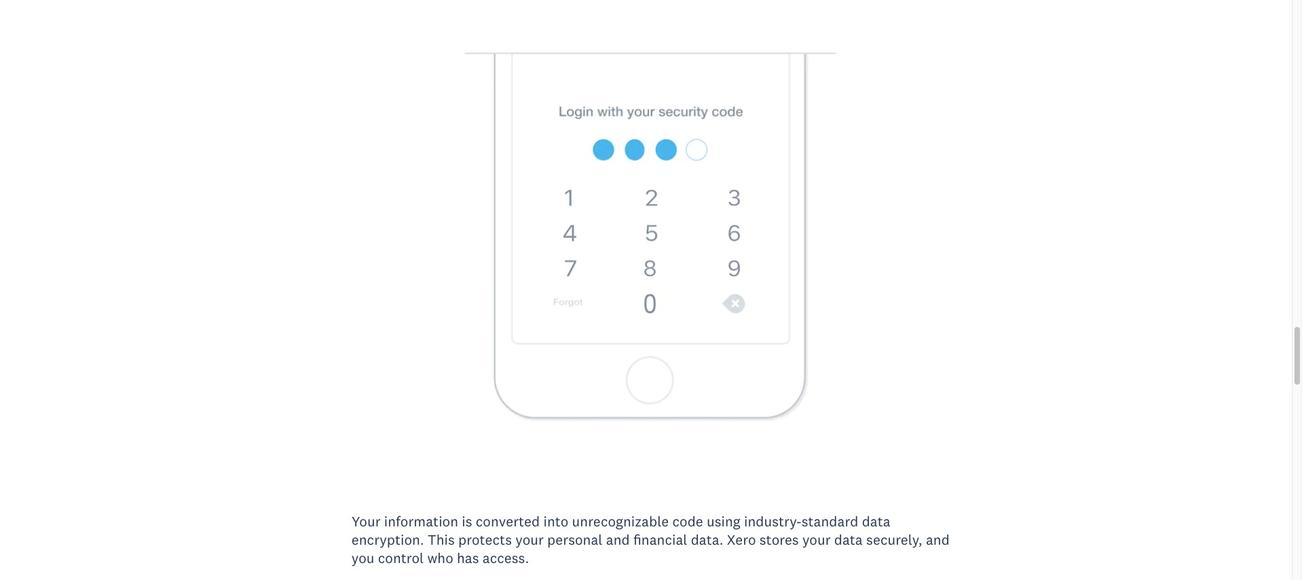 Task type: describe. For each thing, give the bounding box(es) containing it.
this
[[428, 531, 455, 549]]

the xero mobile app shows a screen asking a user to log in with their security code for an additional layer of security. image
[[248, 51, 1055, 446]]

industry-
[[744, 513, 802, 531]]

personal
[[547, 531, 603, 549]]

stores
[[760, 531, 799, 549]]

2 and from the left
[[926, 531, 950, 549]]

protects
[[459, 531, 512, 549]]

your
[[352, 513, 381, 531]]

into
[[544, 513, 569, 531]]

financial
[[634, 531, 688, 549]]

has
[[457, 550, 479, 568]]

converted
[[476, 513, 540, 531]]

unrecognizable
[[572, 513, 669, 531]]

your information is converted into unrecognizable code using industry-standard data encryption. this protects your personal and financial data. xero stores your data securely, and you control who has access.
[[352, 513, 950, 568]]

who
[[428, 550, 454, 568]]

data down standard
[[835, 531, 863, 549]]

data.
[[691, 531, 724, 549]]

data up the securely,
[[862, 513, 891, 531]]



Task type: vqa. For each thing, say whether or not it's contained in the screenshot.
protects
yes



Task type: locate. For each thing, give the bounding box(es) containing it.
control
[[378, 550, 424, 568]]

information
[[384, 513, 458, 531]]

1 horizontal spatial and
[[926, 531, 950, 549]]

securely,
[[867, 531, 923, 549]]

your
[[516, 531, 544, 549], [803, 531, 831, 549]]

standard
[[802, 513, 859, 531]]

xero
[[727, 531, 756, 549]]

and right the securely,
[[926, 531, 950, 549]]

0 horizontal spatial and
[[606, 531, 630, 549]]

you
[[352, 550, 375, 568]]

and down unrecognizable
[[606, 531, 630, 549]]

and
[[606, 531, 630, 549], [926, 531, 950, 549]]

1 your from the left
[[516, 531, 544, 549]]

code
[[673, 513, 703, 531]]

access.
[[483, 550, 529, 568]]

using
[[707, 513, 741, 531]]

is
[[462, 513, 472, 531]]

1 horizontal spatial your
[[803, 531, 831, 549]]

your down standard
[[803, 531, 831, 549]]

0 horizontal spatial your
[[516, 531, 544, 549]]

1 and from the left
[[606, 531, 630, 549]]

data
[[862, 513, 891, 531], [835, 531, 863, 549]]

encryption.
[[352, 531, 424, 549]]

2 your from the left
[[803, 531, 831, 549]]

your down converted
[[516, 531, 544, 549]]



